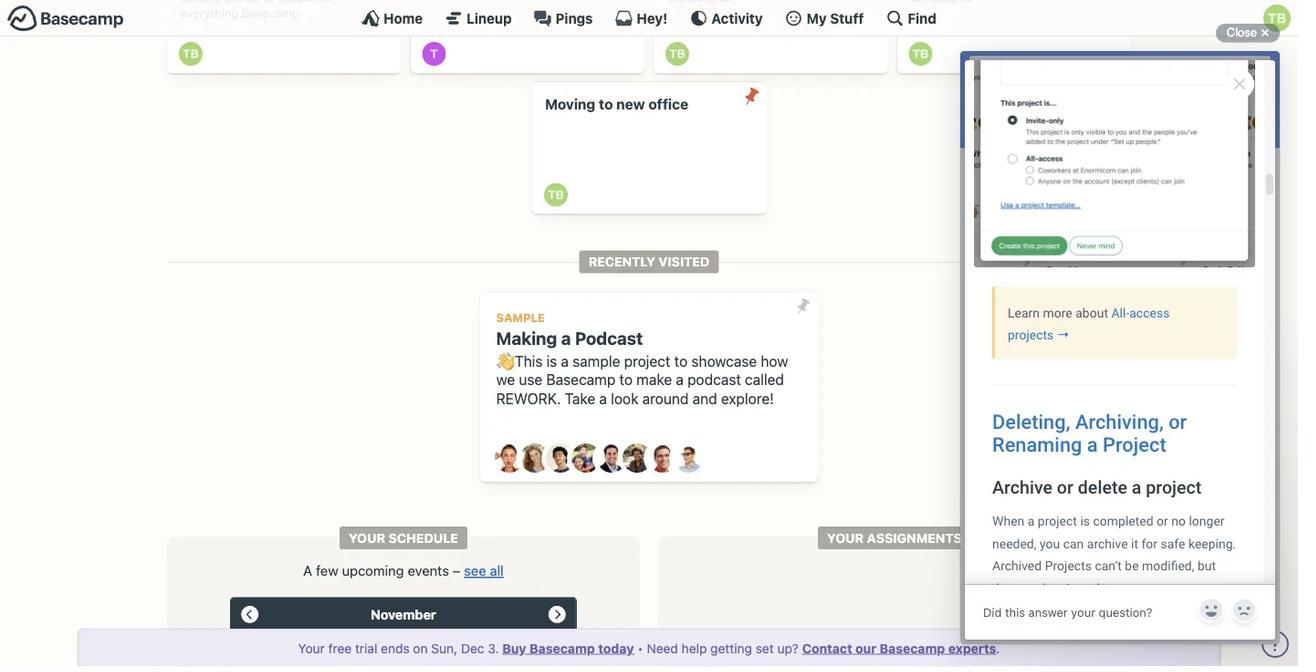 Task type: locate. For each thing, give the bounding box(es) containing it.
2 horizontal spatial your
[[827, 530, 864, 546]]

recently
[[589, 254, 655, 269]]

help
[[682, 641, 707, 656]]

our
[[855, 641, 877, 656]]

quickly get up to speed with everything basecamp
[[180, 0, 338, 20]]

None submit
[[737, 82, 766, 111], [789, 292, 818, 321], [737, 82, 766, 111], [789, 292, 818, 321]]

making
[[496, 328, 557, 348]]

your for your assignments
[[827, 530, 864, 546]]

buy
[[502, 641, 526, 656]]

annie bryan image
[[495, 444, 524, 473]]

your left assignments
[[827, 530, 864, 546]]

0 horizontal spatial tim burton image
[[179, 42, 203, 66]]

.
[[996, 641, 1000, 656]]

this
[[515, 352, 543, 370]]

few
[[316, 563, 338, 579]]

moving to new office link
[[532, 82, 766, 214]]

home link
[[362, 9, 423, 27]]

on
[[413, 641, 428, 656]]

your up upcoming
[[349, 530, 385, 546]]

activity link
[[690, 9, 763, 27]]

josh fiske image
[[597, 444, 626, 473]]

basecamp inside quickly get up to speed with everything basecamp
[[242, 6, 299, 20]]

close button
[[1216, 22, 1280, 44]]

1 horizontal spatial your
[[349, 530, 385, 546]]

to right up
[[263, 0, 274, 4]]

buy basecamp today link
[[502, 641, 634, 656]]

tim burton image inside quickly get up to speed with everything basecamp link
[[179, 42, 203, 66]]

1 horizontal spatial tim burton image
[[544, 183, 568, 207]]

a
[[303, 563, 312, 579]]

need
[[647, 641, 678, 656]]

find
[[908, 10, 937, 26]]

wed
[[392, 630, 415, 642]]

trial
[[355, 641, 377, 656]]

november
[[371, 607, 436, 623]]

pings button
[[534, 9, 593, 27]]

quickly
[[180, 0, 221, 4]]

new
[[616, 96, 645, 113]]

we
[[496, 371, 515, 389]]

up
[[246, 0, 260, 4]]

speed
[[277, 0, 311, 4]]

to inside quickly get up to speed with everything basecamp
[[263, 0, 274, 4]]

look
[[611, 390, 639, 408]]

basecamp up take
[[546, 371, 616, 389]]

your assignments
[[827, 530, 962, 546]]

use
[[519, 371, 543, 389]]

tim burton image for moving to new office
[[544, 183, 568, 207]]

up?
[[777, 641, 799, 656]]

mon
[[293, 630, 317, 642]]

to
[[263, 0, 274, 4], [599, 96, 613, 113], [674, 352, 688, 370], [619, 371, 633, 389]]

explore!
[[721, 390, 774, 408]]

basecamp
[[242, 6, 299, 20], [546, 371, 616, 389], [530, 641, 595, 656], [880, 641, 945, 656]]

sample
[[496, 311, 545, 325]]

tim burton image
[[179, 42, 203, 66], [909, 42, 933, 66], [544, 183, 568, 207]]

your for your schedule
[[349, 530, 385, 546]]

all
[[490, 563, 504, 579]]

a few upcoming events – see all
[[303, 563, 504, 579]]

nicole katz image
[[623, 444, 652, 473]]

home
[[384, 10, 423, 26]]

tim burton image right close
[[1264, 5, 1291, 32]]

hey!
[[637, 10, 668, 26]]

sample making a podcast 👋 this is a sample project to showcase how we use basecamp to make a podcast called rework. take a look around and explore!
[[496, 311, 788, 408]]

3.
[[488, 641, 499, 656]]

how
[[761, 352, 788, 370]]

free
[[328, 641, 352, 656]]

rework.
[[496, 390, 561, 408]]

1 horizontal spatial tim burton image
[[1264, 5, 1291, 32]]

visited
[[659, 254, 710, 269]]

contact our basecamp experts link
[[802, 641, 996, 656]]

fri
[[495, 630, 509, 642]]

get
[[224, 0, 243, 4]]

cross small image
[[1254, 22, 1276, 44]]

tue
[[345, 630, 364, 642]]

2 horizontal spatial tim burton image
[[909, 42, 933, 66]]

your left free
[[298, 641, 325, 656]]

moving
[[545, 96, 595, 113]]

see
[[464, 563, 486, 579]]

lineup link
[[445, 9, 512, 27]]

tim burton image down hey!
[[666, 42, 689, 66]]

ends
[[381, 641, 410, 656]]

tim burton image inside moving to new office link
[[544, 183, 568, 207]]

podcast
[[687, 371, 741, 389]]

1 vertical spatial tim burton image
[[666, 42, 689, 66]]

and
[[693, 390, 717, 408]]

sun
[[245, 630, 266, 642]]

basecamp down up
[[242, 6, 299, 20]]

tim burton image
[[1264, 5, 1291, 32], [666, 42, 689, 66]]

today
[[598, 641, 634, 656]]

contact
[[802, 641, 852, 656]]



Task type: vqa. For each thing, say whether or not it's contained in the screenshot.
office
yes



Task type: describe. For each thing, give the bounding box(es) containing it.
experts
[[948, 641, 996, 656]]

assignments
[[867, 530, 962, 546]]

take
[[565, 390, 595, 408]]

sample
[[573, 352, 620, 370]]

0 horizontal spatial tim burton image
[[666, 42, 689, 66]]

see all link
[[464, 563, 504, 579]]

tim burton image for quickly get up to speed with everything basecamp
[[179, 42, 203, 66]]

sun,
[[431, 641, 458, 656]]

pings
[[556, 10, 593, 26]]

schedule
[[389, 530, 458, 546]]

switch accounts image
[[7, 5, 124, 33]]

a left look at the left bottom of the page
[[599, 390, 607, 408]]

0 vertical spatial tim burton image
[[1264, 5, 1291, 32]]

office
[[648, 96, 688, 113]]

thu
[[442, 630, 463, 642]]

to left new
[[599, 96, 613, 113]]

called
[[745, 371, 784, 389]]

podcast
[[575, 328, 643, 348]]

sat
[[542, 630, 561, 642]]

steve marsh image
[[648, 444, 677, 473]]

to right project
[[674, 352, 688, 370]]

cross small image
[[1254, 22, 1276, 44]]

project
[[624, 352, 671, 370]]

–
[[453, 563, 460, 579]]

make
[[637, 371, 672, 389]]

terry image
[[422, 42, 446, 66]]

my stuff
[[807, 10, 864, 26]]

events
[[408, 563, 449, 579]]

is
[[546, 352, 557, 370]]

your schedule
[[349, 530, 458, 546]]

victor cooper image
[[674, 444, 703, 473]]

basecamp right buy at bottom left
[[530, 641, 595, 656]]

close
[[1227, 26, 1257, 39]]

jared davis image
[[546, 444, 575, 473]]

upcoming
[[342, 563, 404, 579]]

showcase
[[691, 352, 757, 370]]

cheryl walters image
[[520, 444, 550, 473]]

main element
[[0, 0, 1298, 37]]

quickly get up to speed with everything basecamp link
[[167, 0, 401, 73]]

my stuff button
[[785, 9, 864, 27]]

stuff
[[830, 10, 864, 26]]

moving to new office
[[545, 96, 688, 113]]

basecamp inside sample making a podcast 👋 this is a sample project to showcase how we use basecamp to make a podcast called rework. take a look around and explore!
[[546, 371, 616, 389]]

my
[[807, 10, 827, 26]]

getting
[[710, 641, 752, 656]]

find button
[[886, 9, 937, 27]]

activity
[[711, 10, 763, 26]]

👋
[[496, 352, 511, 370]]

basecamp right the our
[[880, 641, 945, 656]]

set
[[756, 641, 774, 656]]

everything
[[180, 6, 238, 20]]

hey! button
[[615, 9, 668, 27]]

a up around
[[676, 371, 684, 389]]

dec
[[461, 641, 484, 656]]

0 horizontal spatial your
[[298, 641, 325, 656]]

jennifer young image
[[572, 444, 601, 473]]

•
[[637, 641, 643, 656]]

a right is
[[561, 352, 569, 370]]

lineup
[[467, 10, 512, 26]]

a right making
[[561, 328, 571, 348]]

with
[[315, 0, 338, 4]]

your free trial ends on sun, dec  3. buy basecamp today • need help getting set up? contact our basecamp experts .
[[298, 641, 1000, 656]]

to up look at the left bottom of the page
[[619, 371, 633, 389]]

recently visited
[[589, 254, 710, 269]]

around
[[642, 390, 689, 408]]



